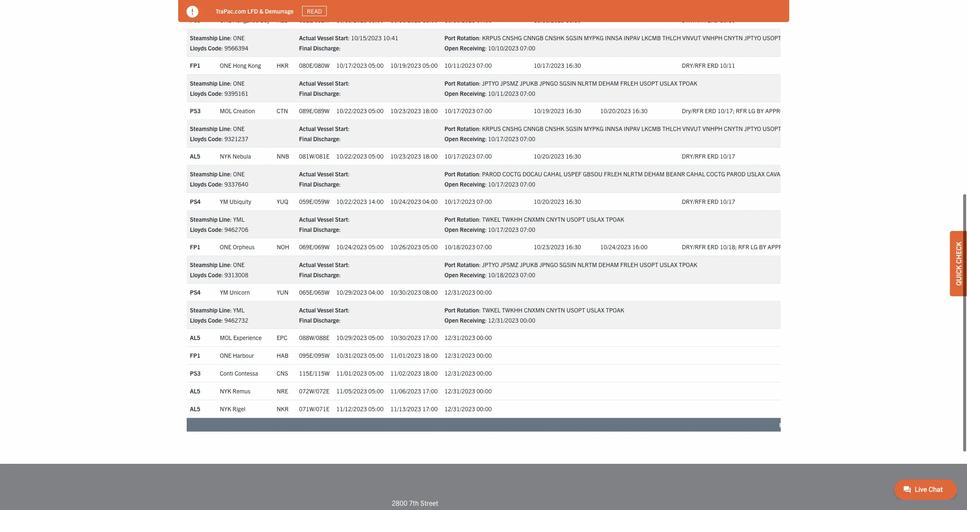 Task type: describe. For each thing, give the bounding box(es) containing it.
10/19/2023 for 10/19/2023 05:00
[[391, 58, 421, 66]]

by for 10/17;
[[757, 104, 764, 111]]

receiving inside port rotation : parod coctg docau cahal uspef gbsou frleh nlrtm deham beanr cahal coctg parod uslax cavan usopt tpoak open receiving : 10/17/2023 07:00
[[460, 177, 485, 185]]

10/17/2023 inside port rotation : krpus cnshg cnngb cnshk sgsin mypkg innsa inpav lkcmb thlch vnvut vnhph cnytn jptyo usopt uslax tpoak open receiving : 10/17/2023 07:00
[[488, 132, 519, 139]]

nlrtm for : 10/11/2023 07:00
[[578, 76, 597, 84]]

07:00 inside port rotation : jptyo jpsmz jpukb jpngo sgsin nlrtm deham frleh usopt uslax tpoak open receiving : 10/11/2023 07:00
[[520, 86, 536, 94]]

16:30 up port rotation : krpus cnshg cnngb cnshk sgsin mypkg innsa inpav lkcmb thlch vnvut vnhph cnytn jptyo usopt uslax tpoak open receiving : 10/17/2023 07:00
[[632, 104, 648, 111]]

hangzhou
[[233, 13, 259, 21]]

vessel for steamship line : one lloyds code : 9321237
[[317, 121, 334, 129]]

17:00 for 11/06/2023 17:00
[[423, 384, 438, 392]]

cnshk for : 10/10/2023 07:00
[[545, 31, 565, 38]]

10/17 for 10/24/2023 04:00
[[720, 195, 735, 202]]

code for : 9462706
[[208, 222, 221, 230]]

ym unicorn
[[220, 285, 250, 293]]

mypkg for : 10/17/2023 07:00
[[584, 121, 604, 129]]

00:00 for 10/30/2023 17:00
[[477, 331, 492, 338]]

discharge for steamship line : yml lloyds code : 9462732
[[313, 313, 339, 321]]

conti contessa
[[220, 367, 258, 374]]

inpav for : 10/10/2023 07:00
[[624, 31, 640, 38]]

10/17/2023 inside port rotation : twkel twkhh cnxmn cnytn usopt uslax tpoak open receiving : 10/17/2023 07:00
[[488, 222, 519, 230]]

10/19/2023 05:00
[[391, 58, 438, 66]]

1 coctg from the left
[[503, 167, 521, 174]]

12/31/2023 00:00 for 11/01/2023 18:00
[[445, 349, 492, 356]]

docau
[[523, 167, 542, 174]]

10/30/2023 08:00
[[391, 285, 438, 293]]

069e/069w
[[299, 240, 330, 248]]

04:00 for 10/29/2023 04:00
[[368, 285, 384, 293]]

nre
[[277, 384, 288, 392]]

port for port rotation : twkel twkhh cnxmn cnytn usopt uslax tpoak open receiving : 12/31/2023 00:00
[[445, 303, 456, 311]]

cnshg for 10/10/2023
[[502, 31, 522, 38]]

tpoak inside port rotation : jptyo jpsmz jpukb jpngo sgsin nlrtm deham frleh usopt uslax tpoak open receiving : 10/18/2023 07:00
[[679, 258, 698, 265]]

innsa for : 10/10/2023 07:00
[[605, 31, 623, 38]]

10/19/2023 16:30
[[534, 104, 581, 111]]

uslax inside port rotation : krpus cnshg cnngb cnshk sgsin mypkg innsa inpav lkcmb thlch vnvut vnhph cnytn jptyo usopt uslax tpoak open receiving : 10/17/2023 07:00
[[783, 121, 801, 129]]

2800
[[392, 496, 408, 504]]

records displayed :
[[779, 418, 832, 426]]

115e/115w
[[299, 367, 330, 374]]

11/01/2023 18:00
[[391, 349, 438, 356]]

10/20/2023 16:30 for 18:00
[[534, 149, 581, 157]]

al5 for mol experience
[[190, 331, 200, 338]]

al5 for nyk remus
[[190, 384, 200, 392]]

tpoak inside port rotation : krpus cnshg cnngb cnshk sgsin mypkg innsa inpav lkcmb thlch vnvut vnhph cnytn jptyo usopt uslax tpoak open receiving : 10/10/2023 07:00
[[802, 31, 821, 38]]

one inside steamship line : one lloyds code : 9321237
[[233, 121, 245, 129]]

one harbour
[[220, 349, 254, 356]]

081w/081e
[[299, 149, 330, 157]]

12/31/2023 inside port rotation : twkel twkhh cnxmn cnytn usopt uslax tpoak open receiving : 12/31/2023 00:00
[[488, 313, 519, 321]]

10/17;
[[718, 104, 735, 111]]

steamship for steamship line : one lloyds code : 9321237
[[190, 121, 218, 129]]

00:00 for 11/06/2023 17:00
[[477, 384, 492, 392]]

10/10/2023 07:00
[[445, 13, 492, 21]]

vessel for steamship line : one lloyds code : 9566394
[[317, 31, 334, 38]]

10:41
[[383, 31, 398, 38]]

uslax inside port rotation : twkel twkhh cnxmn cnytn usopt uslax tpoak open receiving : 10/17/2023 07:00
[[587, 212, 605, 220]]

jptyo inside port rotation : jptyo jpsmz jpukb jpngo sgsin nlrtm deham frleh usopt uslax tpoak open receiving : 10/18/2023 07:00
[[482, 258, 499, 265]]

05:00 for 088w/088e
[[368, 331, 384, 338]]

10/26/2023 05:00
[[391, 240, 438, 248]]

071w/071e
[[299, 402, 330, 410]]

experience
[[233, 331, 262, 338]]

088w/088e
[[299, 331, 330, 338]]

1 parod from the left
[[482, 167, 501, 174]]

nlrtm inside port rotation : parod coctg docau cahal uspef gbsou frleh nlrtm deham beanr cahal coctg parod uslax cavan usopt tpoak open receiving : 10/17/2023 07:00
[[623, 167, 643, 174]]

cavan
[[767, 167, 785, 174]]

receiving inside port rotation : twkel twkhh cnxmn cnytn usopt uslax tpoak open receiving : 10/17/2023 07:00
[[460, 222, 485, 230]]

records
[[779, 418, 801, 426]]

16:30 for 059e/059w
[[566, 195, 581, 202]]

jptyo inside port rotation : krpus cnshg cnngb cnshk sgsin mypkg innsa inpav lkcmb thlch vnvut vnhph cnytn jptyo usopt uslax tpoak open receiving : 10/17/2023 07:00
[[745, 121, 762, 129]]

sgsin for : 10/10/2023 07:00
[[566, 31, 583, 38]]

frleh for port rotation : jptyo jpsmz jpukb jpngo sgsin nlrtm deham frleh usopt uslax tpoak open receiving : 10/18/2023 07:00
[[620, 258, 638, 265]]

10/18;
[[720, 240, 737, 248]]

9337640
[[225, 177, 248, 185]]

vnvut for port rotation : krpus cnshg cnngb cnshk sgsin mypkg innsa inpav lkcmb thlch vnvut vnhph cnytn jptyo usopt uslax tpoak open receiving : 10/17/2023 07:00
[[683, 121, 701, 129]]

10/20/2023 16:30 for 04:00
[[534, 195, 581, 202]]

port for port rotation : krpus cnshg cnngb cnshk sgsin mypkg innsa inpav lkcmb thlch vnvut vnhph cnytn jptyo usopt uslax tpoak open receiving : 10/17/2023 07:00
[[445, 121, 456, 129]]

5 18:00 from the top
[[423, 367, 438, 374]]

usopt inside port rotation : krpus cnshg cnngb cnshk sgsin mypkg innsa inpav lkcmb thlch vnvut vnhph cnytn jptyo usopt uslax tpoak open receiving : 10/10/2023 07:00
[[763, 31, 782, 38]]

deham inside port rotation : parod coctg docau cahal uspef gbsou frleh nlrtm deham beanr cahal coctg parod uslax cavan usopt tpoak open receiving : 10/17/2023 07:00
[[644, 167, 665, 174]]

08:00
[[423, 285, 438, 293]]

dry/rfr
[[682, 104, 704, 111]]

12/31/2023 00:00 for 11/13/2023 17:00
[[445, 402, 492, 410]]

one inside steamship line : one lloyds code : 9313008
[[233, 258, 245, 265]]

check
[[955, 242, 963, 264]]

00:00 for 11/02/2023 18:00
[[477, 367, 492, 374]]

by for 10/18;
[[759, 240, 767, 248]]

one left orpheus at the left top
[[220, 240, 232, 248]]

12/31/2023 for 11/06/2023 17:00
[[445, 384, 475, 392]]

10/15/2023 inside the actual vessel start : 10/15/2023 10:41 final discharge :
[[351, 31, 382, 38]]

receiving inside port rotation : twkel twkhh cnxmn cnytn usopt uslax tpoak open receiving : 12/31/2023 00:00
[[460, 313, 485, 321]]

displayed
[[802, 418, 828, 426]]

ym for ym ubiquity
[[220, 195, 228, 202]]

10/24/2023 04:00
[[391, 195, 438, 202]]

start for steamship line : yml lloyds code : 9462732
[[335, 303, 348, 311]]

port rotation : jptyo jpsmz jpukb jpngo sgsin nlrtm deham frleh usopt uslax tpoak open receiving : 10/11/2023 07:00
[[445, 76, 698, 94]]

open inside port rotation : parod coctg docau cahal uspef gbsou frleh nlrtm deham beanr cahal coctg parod uslax cavan usopt tpoak open receiving : 10/17/2023 07:00
[[445, 177, 459, 185]]

rigel
[[233, 402, 245, 410]]

rotation for port rotation : twkel twkhh cnxmn cnytn usopt uslax tpoak open receiving : 10/17/2023 07:00
[[457, 212, 479, 220]]

steamship line : one lloyds code : 9566394
[[190, 31, 248, 48]]

tpoak inside port rotation : jptyo jpsmz jpukb jpngo sgsin nlrtm deham frleh usopt uslax tpoak open receiving : 10/11/2023 07:00
[[679, 76, 698, 84]]

ubiquity
[[230, 195, 251, 202]]

2 vertical spatial 10/23/2023
[[534, 240, 565, 248]]

10/23/2023 16:30
[[534, 240, 581, 248]]

ps3 for one hangzhou bay
[[190, 13, 201, 21]]

10/17/2023 05:00
[[336, 58, 384, 66]]

start for steamship line : one lloyds code : 9321237
[[335, 121, 348, 129]]

steamship line : one lloyds code : 9395161
[[190, 76, 248, 94]]

receiving inside port rotation : krpus cnshg cnngb cnshk sgsin mypkg innsa inpav lkcmb thlch vnvut vnhph cnytn jptyo usopt uslax tpoak open receiving : 10/10/2023 07:00
[[460, 41, 485, 48]]

lkcmb for : 10/17/2023 07:00
[[642, 121, 661, 129]]

actual for steamship line : one lloyds code : 9313008
[[299, 258, 316, 265]]

14:00
[[368, 195, 384, 202]]

one left hangzhou
[[220, 13, 232, 21]]

steamship line : yml lloyds code : 9462732
[[190, 303, 248, 321]]

discharge inside the actual vessel start : 10/15/2023 10:41 final discharge :
[[313, 41, 339, 48]]

trapac.com lfd & demurrage
[[215, 7, 293, 15]]

10/13/2023 16:30
[[534, 13, 581, 21]]

one inside steamship line : one lloyds code : 9395161
[[233, 76, 245, 84]]

12/31/2023 for 11/13/2023 17:00
[[445, 402, 475, 410]]

steamship line : one lloyds code : 9321237
[[190, 121, 248, 139]]

steamship line : one lloyds code : 9313008
[[190, 258, 248, 275]]

9313008
[[225, 268, 248, 275]]

2 coctg from the left
[[707, 167, 725, 174]]

code for : 9337640
[[208, 177, 221, 185]]

kong
[[248, 58, 261, 66]]

mol creation
[[220, 104, 255, 111]]

2 cahal from the left
[[687, 167, 705, 174]]

10/17/2023 16:30
[[534, 58, 581, 66]]

07:00 inside port rotation : parod coctg docau cahal uspef gbsou frleh nlrtm deham beanr cahal coctg parod uslax cavan usopt tpoak open receiving : 10/17/2023 07:00
[[520, 177, 536, 185]]

10/26/2023
[[391, 240, 421, 248]]

start for steamship line : one lloyds code : 9313008
[[335, 258, 348, 265]]

1 cahal from the left
[[544, 167, 562, 174]]

9462732
[[225, 313, 248, 321]]

discharge for steamship line : one lloyds code : 9313008
[[313, 268, 339, 275]]

nyk for nyk remus
[[220, 384, 231, 392]]

9566394
[[225, 41, 248, 48]]

10/10
[[720, 13, 735, 21]]

usopt inside port rotation : twkel twkhh cnxmn cnytn usopt uslax tpoak open receiving : 10/17/2023 07:00
[[567, 212, 585, 220]]

10/31/2023
[[336, 349, 367, 356]]

code for : 9313008
[[208, 268, 221, 275]]

07:00 inside port rotation : jptyo jpsmz jpukb jpngo sgsin nlrtm deham frleh usopt uslax tpoak open receiving : 10/18/2023 07:00
[[520, 268, 536, 275]]

uslax inside port rotation : jptyo jpsmz jpukb jpngo sgsin nlrtm deham frleh usopt uslax tpoak open receiving : 10/11/2023 07:00
[[660, 76, 678, 84]]

uslax inside port rotation : krpus cnshg cnngb cnshk sgsin mypkg innsa inpav lkcmb thlch vnvut vnhph cnytn jptyo usopt uslax tpoak open receiving : 10/10/2023 07:00
[[783, 31, 801, 38]]

final for steamship line : one lloyds code : 9395161
[[299, 86, 312, 94]]

receiving inside port rotation : jptyo jpsmz jpukb jpngo sgsin nlrtm deham frleh usopt uslax tpoak open receiving : 10/11/2023 07:00
[[460, 86, 485, 94]]

tpoak inside port rotation : parod coctg docau cahal uspef gbsou frleh nlrtm deham beanr cahal coctg parod uslax cavan usopt tpoak open receiving : 10/17/2023 07:00
[[806, 167, 825, 174]]

0 vertical spatial 10/11/2023
[[445, 58, 475, 66]]

port rotation : jptyo jpsmz jpukb jpngo sgsin nlrtm deham frleh usopt uslax tpoak open receiving : 10/18/2023 07:00
[[445, 258, 698, 275]]

095e/095w
[[299, 349, 330, 356]]

steamship line : one lloyds code : 9337640
[[190, 167, 248, 185]]

unicorn
[[230, 285, 250, 293]]

tpoak inside port rotation : twkel twkhh cnxmn cnytn usopt uslax tpoak open receiving : 10/17/2023 07:00
[[606, 212, 624, 220]]

one orpheus
[[220, 240, 255, 248]]

bay
[[260, 13, 270, 21]]

jpukb for : 10/11/2023 07:00
[[520, 76, 538, 84]]

080e/080w
[[299, 58, 330, 66]]

11/06/2023
[[391, 384, 421, 392]]

0 horizontal spatial 10/18/2023
[[445, 240, 475, 248]]

jptyo inside port rotation : krpus cnshg cnngb cnshk sgsin mypkg innsa inpav lkcmb thlch vnvut vnhph cnytn jptyo usopt uslax tpoak open receiving : 10/10/2023 07:00
[[745, 31, 762, 38]]

18:00 for 10/20/2023 16:30
[[423, 149, 438, 157]]

cnytn inside port rotation : twkel twkhh cnxmn cnytn usopt uslax tpoak open receiving : 12/31/2023 00:00
[[546, 303, 565, 311]]

one inside steamship line : one lloyds code : 9337640
[[233, 167, 245, 174]]

steamship for steamship line : one lloyds code : 9337640
[[190, 167, 218, 174]]

10/23/2023 18:00 for 081w/081e
[[391, 149, 438, 157]]

conti
[[220, 367, 233, 374]]

lfd
[[247, 7, 258, 15]]

10/17 for 10/23/2023 18:00
[[720, 149, 735, 157]]

11/01/2023 05:00
[[336, 367, 384, 374]]

10/23/2023 18:00 for 089e/089w
[[391, 104, 438, 111]]

00:00 for 11/01/2023 18:00
[[477, 349, 492, 356]]

cnxmn for : 10/17/2023 07:00
[[524, 212, 545, 220]]

receiving inside port rotation : jptyo jpsmz jpukb jpngo sgsin nlrtm deham frleh usopt uslax tpoak open receiving : 10/18/2023 07:00
[[460, 268, 485, 275]]

final inside the actual vessel start : 10/15/2023 10:41 final discharge :
[[299, 41, 312, 48]]

open inside port rotation : krpus cnshg cnngb cnshk sgsin mypkg innsa inpav lkcmb thlch vnvut vnhph cnytn jptyo usopt uslax tpoak open receiving : 10/17/2023 07:00
[[445, 132, 459, 139]]

4 18:00 from the top
[[423, 349, 438, 356]]

port rotation : krpus cnshg cnngb cnshk sgsin mypkg innsa inpav lkcmb thlch vnvut vnhph cnytn jptyo usopt uslax tpoak open receiving : 10/10/2023 07:00
[[445, 31, 821, 48]]

10/18/2023 07:00
[[445, 240, 492, 248]]

uslax inside port rotation : jptyo jpsmz jpukb jpngo sgsin nlrtm deham frleh usopt uslax tpoak open receiving : 10/18/2023 07:00
[[660, 258, 678, 265]]

05:00 for 071w/071e
[[368, 402, 384, 410]]

lg for 10/18;
[[751, 240, 758, 248]]

port rotation : krpus cnshg cnngb cnshk sgsin mypkg innsa inpav lkcmb thlch vnvut vnhph cnytn jptyo usopt uslax tpoak open receiving : 10/17/2023 07:00
[[445, 121, 821, 139]]

epc
[[277, 331, 288, 338]]

dry/rfr erd 10/17 for 10/23/2023 18:00
[[682, 149, 735, 157]]

twkel for 12/31/2023
[[482, 303, 501, 311]]

9321237
[[225, 132, 248, 139]]

nyk nebula
[[220, 149, 251, 157]]

dry/rfr for 10/19/2023 05:00
[[682, 58, 706, 66]]

hkr
[[277, 58, 289, 66]]

open inside port rotation : jptyo jpsmz jpukb jpngo sgsin nlrtm deham frleh usopt uslax tpoak open receiving : 10/11/2023 07:00
[[445, 86, 459, 94]]

dry/rfr for 10/23/2023 18:00
[[682, 149, 706, 157]]

rotation for port rotation : krpus cnshg cnngb cnshk sgsin mypkg innsa inpav lkcmb thlch vnvut vnhph cnytn jptyo usopt uslax tpoak open receiving : 10/10/2023 07:00
[[457, 31, 479, 38]]

open inside port rotation : krpus cnshg cnngb cnshk sgsin mypkg innsa inpav lkcmb thlch vnvut vnhph cnytn jptyo usopt uslax tpoak open receiving : 10/10/2023 07:00
[[445, 41, 459, 48]]

jptyo inside port rotation : jptyo jpsmz jpukb jpngo sgsin nlrtm deham frleh usopt uslax tpoak open receiving : 10/11/2023 07:00
[[482, 76, 499, 84]]

10/30/2023 for 10/30/2023 17:00
[[391, 331, 421, 338]]

yun
[[277, 285, 289, 293]]

dry/rfr erd 10/18; rfr lg by approval
[[682, 240, 797, 248]]

2800 7th street
[[392, 496, 438, 504]]

uslax inside port rotation : twkel twkhh cnxmn cnytn usopt uslax tpoak open receiving : 12/31/2023 00:00
[[587, 303, 605, 311]]

receiving inside port rotation : krpus cnshg cnngb cnshk sgsin mypkg innsa inpav lkcmb thlch vnvut vnhph cnytn jptyo usopt uslax tpoak open receiving : 10/17/2023 07:00
[[460, 132, 485, 139]]

creation
[[233, 104, 255, 111]]

yml for steamship line : yml lloyds code : 9462732
[[233, 303, 245, 311]]

actual vessel start : final discharge : for : 9462706
[[299, 212, 350, 230]]

actual vessel start : 10/15/2023 10:41 final discharge :
[[299, 31, 398, 48]]

one inside steamship line : one lloyds code : 9566394
[[233, 31, 245, 38]]

lloyds for steamship line : one lloyds code : 9321237
[[190, 132, 207, 139]]

04:00 for 10/24/2023 04:00
[[423, 195, 438, 202]]

052e/052w
[[299, 13, 330, 21]]

0 vertical spatial 10/15/2023
[[336, 13, 367, 21]]

remus
[[233, 384, 250, 392]]

10/19/2023 for 10/19/2023 16:30
[[534, 104, 565, 111]]

jpngo for : 10/18/2023 07:00
[[540, 258, 558, 265]]

11/01/2023 for 11/01/2023 18:00
[[391, 349, 421, 356]]

12/31/2023 for 10/30/2023 17:00
[[445, 331, 475, 338]]

072w/072e
[[299, 384, 330, 392]]

10/17/2023 inside port rotation : parod coctg docau cahal uspef gbsou frleh nlrtm deham beanr cahal coctg parod uslax cavan usopt tpoak open receiving : 10/17/2023 07:00
[[488, 177, 519, 185]]

2800 7th street footer
[[0, 461, 967, 511]]

cnytn inside port rotation : krpus cnshg cnngb cnshk sgsin mypkg innsa inpav lkcmb thlch vnvut vnhph cnytn jptyo usopt uslax tpoak open receiving : 10/17/2023 07:00
[[724, 121, 743, 129]]

ym ubiquity
[[220, 195, 251, 202]]

read
[[307, 7, 322, 15]]

code for : 9462732
[[208, 313, 221, 321]]

usopt inside port rotation : parod coctg docau cahal uspef gbsou frleh nlrtm deham beanr cahal coctg parod uslax cavan usopt tpoak open receiving : 10/17/2023 07:00
[[786, 167, 805, 174]]

10/22/2023 05:00 for 089e/089w
[[336, 104, 384, 111]]

one hong kong
[[220, 58, 261, 66]]

12/31/2023 for 10/30/2023 08:00
[[445, 285, 475, 293]]



Task type: vqa. For each thing, say whether or not it's contained in the screenshot.


Task type: locate. For each thing, give the bounding box(es) containing it.
05:00 for 072w/072e
[[368, 384, 384, 392]]

mol experience
[[220, 331, 262, 338]]

lloyds left 9321237
[[190, 132, 207, 139]]

inpav inside port rotation : krpus cnshg cnngb cnshk sgsin mypkg innsa inpav lkcmb thlch vnvut vnhph cnytn jptyo usopt uslax tpoak open receiving : 10/10/2023 07:00
[[624, 31, 640, 38]]

vessel for steamship line : one lloyds code : 9337640
[[317, 167, 334, 174]]

tpoak inside port rotation : twkel twkhh cnxmn cnytn usopt uslax tpoak open receiving : 12/31/2023 00:00
[[606, 303, 624, 311]]

actual vessel start : final discharge : for : 9395161
[[299, 76, 350, 94]]

lloyds inside steamship line : one lloyds code : 9337640
[[190, 177, 207, 185]]

lg right 10/17;
[[749, 104, 756, 111]]

1 17:00 from the top
[[423, 331, 438, 338]]

3 port from the top
[[445, 121, 456, 129]]

12/31/2023 00:00 for 11/06/2023 17:00
[[445, 384, 492, 392]]

jpsmz inside port rotation : jptyo jpsmz jpukb jpngo sgsin nlrtm deham frleh usopt uslax tpoak open receiving : 10/18/2023 07:00
[[501, 258, 519, 265]]

code
[[208, 41, 221, 48], [208, 86, 221, 94], [208, 132, 221, 139], [208, 177, 221, 185], [208, 222, 221, 230], [208, 268, 221, 275], [208, 313, 221, 321]]

0 horizontal spatial 10/11/2023
[[445, 58, 475, 66]]

lloyds left 9462732
[[190, 313, 207, 321]]

line for 9462732
[[219, 303, 230, 311]]

deham inside port rotation : jptyo jpsmz jpukb jpngo sgsin nlrtm deham frleh usopt uslax tpoak open receiving : 10/18/2023 07:00
[[599, 258, 619, 265]]

cnshk inside port rotation : krpus cnshg cnngb cnshk sgsin mypkg innsa inpav lkcmb thlch vnvut vnhph cnytn jptyo usopt uslax tpoak open receiving : 10/10/2023 07:00
[[545, 31, 565, 38]]

nyk for nyk nebula
[[220, 149, 231, 157]]

2 nyk from the top
[[220, 384, 231, 392]]

0 vertical spatial frleh
[[620, 76, 638, 84]]

0 vertical spatial cnshk
[[545, 31, 565, 38]]

dry/rfr for 10/24/2023 04:00
[[682, 195, 706, 202]]

7 code from the top
[[208, 313, 221, 321]]

vessel for steamship line : one lloyds code : 9313008
[[317, 258, 334, 265]]

nyk for nyk rigel
[[220, 402, 231, 410]]

10/23/2023
[[391, 104, 421, 111], [391, 149, 421, 157], [534, 240, 565, 248]]

approval
[[766, 104, 795, 111], [768, 240, 797, 248]]

2 port from the top
[[445, 76, 456, 84]]

twkhh inside port rotation : twkel twkhh cnxmn cnytn usopt uslax tpoak open receiving : 10/17/2023 07:00
[[502, 212, 523, 220]]

line up 9337640
[[219, 167, 230, 174]]

0 vertical spatial 10/23/2023 18:00
[[391, 104, 438, 111]]

discharge for steamship line : one lloyds code : 9337640
[[313, 177, 339, 185]]

0 vertical spatial 10/20/2023
[[600, 104, 631, 111]]

code inside "steamship line : yml lloyds code : 9462706"
[[208, 222, 221, 230]]

1 vertical spatial 10/22/2023 05:00
[[336, 149, 384, 157]]

1 horizontal spatial 10/24/2023
[[391, 195, 421, 202]]

3 actual from the top
[[299, 121, 316, 129]]

vnvut inside port rotation : krpus cnshg cnngb cnshk sgsin mypkg innsa inpav lkcmb thlch vnvut vnhph cnytn jptyo usopt uslax tpoak open receiving : 10/17/2023 07:00
[[683, 121, 701, 129]]

2 vertical spatial 10/22/2023
[[336, 195, 367, 202]]

thlch inside port rotation : krpus cnshg cnngb cnshk sgsin mypkg innsa inpav lkcmb thlch vnvut vnhph cnytn jptyo usopt uslax tpoak open receiving : 10/10/2023 07:00
[[663, 31, 681, 38]]

deham for port rotation : jptyo jpsmz jpukb jpngo sgsin nlrtm deham frleh usopt uslax tpoak open receiving : 10/11/2023 07:00
[[599, 76, 619, 84]]

0 vertical spatial mol
[[220, 104, 232, 111]]

yuq
[[277, 195, 288, 202]]

1 vertical spatial rfr
[[739, 240, 750, 248]]

dry/rfr erd 10/17; rfr lg by approval
[[682, 104, 795, 111]]

actual vessel start : final discharge : up 088w/088e
[[299, 303, 350, 321]]

quick check link
[[950, 231, 967, 296]]

2 start from the top
[[335, 76, 348, 84]]

4 open from the top
[[445, 177, 459, 185]]

0 vertical spatial vnvut
[[683, 31, 701, 38]]

lloyds left 9462706
[[190, 222, 207, 230]]

11/05/2023 05:00
[[336, 384, 384, 392]]

2 jpsmz from the top
[[501, 258, 519, 265]]

fp1 up steamship line : one lloyds code : 9395161
[[190, 58, 201, 66]]

12/31/2023 for 11/01/2023 18:00
[[445, 349, 475, 356]]

jpngo for : 10/11/2023 07:00
[[540, 76, 558, 84]]

1 10/30/2023 from the top
[[391, 285, 421, 293]]

nnb
[[277, 149, 289, 157]]

2 horizontal spatial 10/24/2023
[[600, 240, 631, 248]]

2 12/31/2023 00:00 from the top
[[445, 331, 492, 338]]

0 vertical spatial jpukb
[[520, 76, 538, 84]]

beanr
[[666, 167, 685, 174]]

0 vertical spatial nyk
[[220, 149, 231, 157]]

1 innsa from the top
[[605, 31, 623, 38]]

10/24/2023 for 10/24/2023 04:00
[[391, 195, 421, 202]]

1 vertical spatial 10/20/2023 16:30
[[534, 149, 581, 157]]

erd for 089e/089w
[[705, 104, 716, 111]]

jpsmz
[[501, 76, 519, 84], [501, 258, 519, 265]]

line inside steamship line : one lloyds code : 9337640
[[219, 167, 230, 174]]

port inside port rotation : jptyo jpsmz jpukb jpngo sgsin nlrtm deham frleh usopt uslax tpoak open receiving : 10/18/2023 07:00
[[445, 258, 456, 265]]

frleh down port rotation : krpus cnshg cnngb cnshk sgsin mypkg innsa inpav lkcmb thlch vnvut vnhph cnytn jptyo usopt uslax tpoak open receiving : 10/10/2023 07:00
[[620, 76, 638, 84]]

1 vertical spatial cnshk
[[545, 121, 565, 129]]

line for 9313008
[[219, 258, 230, 265]]

1 horizontal spatial cahal
[[687, 167, 705, 174]]

10/30/2023 left 08:00
[[391, 285, 421, 293]]

2 al5 from the top
[[190, 331, 200, 338]]

nlrtm inside port rotation : jptyo jpsmz jpukb jpngo sgsin nlrtm deham frleh usopt uslax tpoak open receiving : 10/11/2023 07:00
[[578, 76, 597, 84]]

4 dry/rfr from the top
[[682, 195, 706, 202]]

17:00 down 11/02/2023 18:00
[[423, 384, 438, 392]]

4 line from the top
[[219, 167, 230, 174]]

1 vertical spatial approval
[[768, 240, 797, 248]]

final
[[299, 41, 312, 48], [299, 86, 312, 94], [299, 132, 312, 139], [299, 177, 312, 185], [299, 222, 312, 230], [299, 268, 312, 275], [299, 313, 312, 321]]

1 ps3 from the top
[[190, 13, 201, 21]]

6 final from the top
[[299, 268, 312, 275]]

0 vertical spatial fp1
[[190, 58, 201, 66]]

demurrage
[[265, 7, 293, 15]]

open
[[445, 41, 459, 48], [445, 86, 459, 94], [445, 132, 459, 139], [445, 177, 459, 185], [445, 222, 459, 230], [445, 268, 459, 275], [445, 313, 459, 321]]

actual vessel start : final discharge : up 059e/059w
[[299, 167, 350, 185]]

nkr
[[277, 402, 289, 410]]

cnshk down 10/13/2023 16:30
[[545, 31, 565, 38]]

3 17:00 from the top
[[423, 402, 438, 410]]

1 horizontal spatial 11/01/2023
[[391, 349, 421, 356]]

discharge for steamship line : one lloyds code : 9395161
[[313, 86, 339, 94]]

05:00 for 095e/095w
[[368, 349, 384, 356]]

final up 080e/080w
[[299, 41, 312, 48]]

1 ps4 from the top
[[190, 195, 201, 202]]

code inside steamship line : one lloyds code : 9337640
[[208, 177, 221, 185]]

10/18/2023 inside port rotation : jptyo jpsmz jpukb jpngo sgsin nlrtm deham frleh usopt uslax tpoak open receiving : 10/18/2023 07:00
[[488, 268, 519, 275]]

steamship inside steamship line : yml lloyds code : 9462732
[[190, 303, 218, 311]]

10/23/2023 for 081w/081e
[[391, 149, 421, 157]]

1 vertical spatial 10/17/2023 07:00
[[445, 149, 492, 157]]

11/02/2023
[[391, 367, 421, 374]]

deham
[[599, 76, 619, 84], [644, 167, 665, 174], [599, 258, 619, 265]]

final up 059e/059w
[[299, 177, 312, 185]]

2 vertical spatial ps3
[[190, 367, 201, 374]]

3 12/31/2023 00:00 from the top
[[445, 349, 492, 356]]

1 vertical spatial by
[[759, 240, 767, 248]]

erd for 069e/069w
[[708, 240, 719, 248]]

2 cnngb from the top
[[524, 121, 544, 129]]

7 port from the top
[[445, 303, 456, 311]]

port rotation : twkel twkhh cnxmn cnytn usopt uslax tpoak open receiving : 10/17/2023 07:00
[[445, 212, 624, 230]]

innsa inside port rotation : krpus cnshg cnngb cnshk sgsin mypkg innsa inpav lkcmb thlch vnvut vnhph cnytn jptyo usopt uslax tpoak open receiving : 10/17/2023 07:00
[[605, 121, 623, 129]]

nlrtm down 10/17/2023 16:30
[[578, 76, 597, 84]]

3 ps3 from the top
[[190, 367, 201, 374]]

open inside port rotation : twkel twkhh cnxmn cnytn usopt uslax tpoak open receiving : 10/17/2023 07:00
[[445, 222, 459, 230]]

uslax inside port rotation : parod coctg docau cahal uspef gbsou frleh nlrtm deham beanr cahal coctg parod uslax cavan usopt tpoak open receiving : 10/17/2023 07:00
[[747, 167, 765, 174]]

1 twkhh from the top
[[502, 212, 523, 220]]

steamship for steamship line : yml lloyds code : 9462706
[[190, 212, 218, 220]]

erd for 080e/080w
[[708, 58, 719, 66]]

mypkg inside port rotation : krpus cnshg cnngb cnshk sgsin mypkg innsa inpav lkcmb thlch vnvut vnhph cnytn jptyo usopt uslax tpoak open receiving : 10/17/2023 07:00
[[584, 121, 604, 129]]

lloyds inside steamship line : one lloyds code : 9395161
[[190, 86, 207, 94]]

1 vertical spatial cnshg
[[502, 121, 522, 129]]

2 10/23/2023 18:00 from the top
[[391, 149, 438, 157]]

10/20/2023 16:30 up uspef
[[534, 149, 581, 157]]

6 start from the top
[[335, 258, 348, 265]]

sgsin for : 10/18/2023 07:00
[[560, 258, 576, 265]]

1 vertical spatial lkcmb
[[642, 121, 661, 129]]

0 vertical spatial jpsmz
[[501, 76, 519, 84]]

1 vertical spatial inpav
[[624, 121, 640, 129]]

10/24/2023 left 16:00
[[600, 240, 631, 248]]

2 lkcmb from the top
[[642, 121, 661, 129]]

6 rotation from the top
[[457, 258, 479, 265]]

2 rotation from the top
[[457, 76, 479, 84]]

17:00 down 11/06/2023 17:00
[[423, 402, 438, 410]]

1 cnshg from the top
[[502, 31, 522, 38]]

fp1 for one hong kong
[[190, 58, 201, 66]]

discharge for steamship line : yml lloyds code : 9462706
[[313, 222, 339, 230]]

6 port from the top
[[445, 258, 456, 265]]

final for steamship line : yml lloyds code : 9462732
[[299, 313, 312, 321]]

nyk rigel
[[220, 402, 245, 410]]

rotation
[[457, 31, 479, 38], [457, 76, 479, 84], [457, 121, 479, 129], [457, 167, 479, 174], [457, 212, 479, 220], [457, 258, 479, 265], [457, 303, 479, 311]]

2 innsa from the top
[[605, 121, 623, 129]]

steamship inside steamship line : one lloyds code : 9313008
[[190, 258, 218, 265]]

04:00
[[423, 195, 438, 202], [368, 285, 384, 293]]

cnshg
[[502, 31, 522, 38], [502, 121, 522, 129]]

11/06/2023 17:00
[[391, 384, 438, 392]]

07:00 inside port rotation : krpus cnshg cnngb cnshk sgsin mypkg innsa inpav lkcmb thlch vnvut vnhph cnytn jptyo usopt uslax tpoak open receiving : 10/10/2023 07:00
[[520, 41, 536, 48]]

rotation for port rotation : twkel twkhh cnxmn cnytn usopt uslax tpoak open receiving : 12/31/2023 00:00
[[457, 303, 479, 311]]

port inside port rotation : parod coctg docau cahal uspef gbsou frleh nlrtm deham beanr cahal coctg parod uslax cavan usopt tpoak open receiving : 10/17/2023 07:00
[[445, 167, 456, 174]]

1 vertical spatial 10/22/2023
[[336, 149, 367, 157]]

vnvut down dry/rfr erd 10/10
[[683, 31, 701, 38]]

3 10/22/2023 from the top
[[336, 195, 367, 202]]

10/22/2023
[[336, 104, 367, 111], [336, 149, 367, 157], [336, 195, 367, 202]]

1 steamship from the top
[[190, 31, 218, 38]]

line up 9313008
[[219, 258, 230, 265]]

dry/rfr left 10/11
[[682, 58, 706, 66]]

jpngo down 10/17/2023 16:30
[[540, 76, 558, 84]]

1 vertical spatial cnngb
[[524, 121, 544, 129]]

rotation inside port rotation : jptyo jpsmz jpukb jpngo sgsin nlrtm deham frleh usopt uslax tpoak open receiving : 10/11/2023 07:00
[[457, 76, 479, 84]]

vnhph inside port rotation : krpus cnshg cnngb cnshk sgsin mypkg innsa inpav lkcmb thlch vnvut vnhph cnytn jptyo usopt uslax tpoak open receiving : 10/17/2023 07:00
[[703, 121, 723, 129]]

nyk left remus
[[220, 384, 231, 392]]

11/01/2023 up 11/05/2023
[[336, 367, 367, 374]]

1 vertical spatial frleh
[[604, 167, 622, 174]]

deham for port rotation : jptyo jpsmz jpukb jpngo sgsin nlrtm deham frleh usopt uslax tpoak open receiving : 10/18/2023 07:00
[[599, 258, 619, 265]]

10/19/2023
[[391, 58, 421, 66], [534, 104, 565, 111]]

1 vertical spatial ps4
[[190, 285, 201, 293]]

lkcmb inside port rotation : krpus cnshg cnngb cnshk sgsin mypkg innsa inpav lkcmb thlch vnvut vnhph cnytn jptyo usopt uslax tpoak open receiving : 10/10/2023 07:00
[[642, 31, 661, 38]]

4 actual from the top
[[299, 167, 316, 174]]

2 vertical spatial deham
[[599, 258, 619, 265]]

10/15/2023 05:00
[[336, 13, 384, 21]]

steamship inside steamship line : one lloyds code : 9566394
[[190, 31, 218, 38]]

al5 left nyk remus
[[190, 384, 200, 392]]

4 vessel from the top
[[317, 167, 334, 174]]

line inside steamship line : one lloyds code : 9395161
[[219, 76, 230, 84]]

usopt inside port rotation : jptyo jpsmz jpukb jpngo sgsin nlrtm deham frleh usopt uslax tpoak open receiving : 10/18/2023 07:00
[[640, 258, 659, 265]]

2 ps4 from the top
[[190, 285, 201, 293]]

usopt inside port rotation : krpus cnshg cnngb cnshk sgsin mypkg innsa inpav lkcmb thlch vnvut vnhph cnytn jptyo usopt uslax tpoak open receiving : 10/17/2023 07:00
[[763, 121, 782, 129]]

ym left unicorn on the left bottom
[[220, 285, 228, 293]]

lloyds inside steamship line : yml lloyds code : 9462732
[[190, 313, 207, 321]]

4 lloyds from the top
[[190, 177, 207, 185]]

1 10/22/2023 05:00 from the top
[[336, 104, 384, 111]]

one hangzhou bay
[[220, 13, 270, 21]]

line inside steamship line : yml lloyds code : 9462732
[[219, 303, 230, 311]]

6 actual vessel start : final discharge : from the top
[[299, 303, 350, 321]]

vnhph down dry/rfr erd 10/10
[[703, 31, 723, 38]]

final up 081w/081e on the left
[[299, 132, 312, 139]]

10/11/2023 inside port rotation : jptyo jpsmz jpukb jpngo sgsin nlrtm deham frleh usopt uslax tpoak open receiving : 10/11/2023 07:00
[[488, 86, 519, 94]]

1 vertical spatial deham
[[644, 167, 665, 174]]

steamship for steamship line : one lloyds code : 9313008
[[190, 258, 218, 265]]

7 steamship from the top
[[190, 303, 218, 311]]

fp1
[[190, 58, 201, 66], [190, 240, 201, 248], [190, 349, 201, 356]]

16:30 for 081w/081e
[[566, 149, 581, 157]]

1 horizontal spatial 10/11/2023
[[488, 86, 519, 94]]

lkcmb
[[642, 31, 661, 38], [642, 121, 661, 129]]

7 receiving from the top
[[460, 313, 485, 321]]

dry/rfr up beanr
[[682, 149, 706, 157]]

vessel down 069e/069w
[[317, 258, 334, 265]]

0 vertical spatial 10/22/2023 05:00
[[336, 104, 384, 111]]

inpav inside port rotation : krpus cnshg cnngb cnshk sgsin mypkg innsa inpav lkcmb thlch vnvut vnhph cnytn jptyo usopt uslax tpoak open receiving : 10/17/2023 07:00
[[624, 121, 640, 129]]

vessel down 059e/059w
[[317, 212, 334, 220]]

1 vertical spatial vnhph
[[703, 121, 723, 129]]

jpukb inside port rotation : jptyo jpsmz jpukb jpngo sgsin nlrtm deham frleh usopt uslax tpoak open receiving : 10/18/2023 07:00
[[520, 258, 538, 265]]

16:30 for 069e/069w
[[566, 240, 581, 248]]

code left 9321237
[[208, 132, 221, 139]]

al5 for nyk rigel
[[190, 402, 200, 410]]

cnytn inside port rotation : krpus cnshg cnngb cnshk sgsin mypkg innsa inpav lkcmb thlch vnvut vnhph cnytn jptyo usopt uslax tpoak open receiving : 10/10/2023 07:00
[[724, 31, 743, 38]]

vessel for steamship line : one lloyds code : 9395161
[[317, 76, 334, 84]]

rotation inside port rotation : parod coctg docau cahal uspef gbsou frleh nlrtm deham beanr cahal coctg parod uslax cavan usopt tpoak open receiving : 10/17/2023 07:00
[[457, 167, 479, 174]]

1 vertical spatial dry/rfr erd 10/17
[[682, 195, 735, 202]]

nyk left rigel
[[220, 402, 231, 410]]

16:30 down port rotation : jptyo jpsmz jpukb jpngo sgsin nlrtm deham frleh usopt uslax tpoak open receiving : 10/11/2023 07:00
[[566, 104, 581, 111]]

05:00 for 080e/080w
[[368, 58, 384, 66]]

jpngo inside port rotation : jptyo jpsmz jpukb jpngo sgsin nlrtm deham frleh usopt uslax tpoak open receiving : 10/18/2023 07:00
[[540, 258, 558, 265]]

1 discharge from the top
[[313, 41, 339, 48]]

0 horizontal spatial 10/10/2023
[[445, 13, 475, 21]]

0 vertical spatial cnshg
[[502, 31, 522, 38]]

10/29/2023
[[336, 285, 367, 293], [336, 331, 367, 338]]

dry/rfr
[[682, 13, 706, 21], [682, 58, 706, 66], [682, 149, 706, 157], [682, 195, 706, 202], [682, 240, 706, 248]]

final up 065e/065w
[[299, 268, 312, 275]]

4 discharge from the top
[[313, 177, 339, 185]]

4 steamship from the top
[[190, 167, 218, 174]]

code inside steamship line : one lloyds code : 9566394
[[208, 41, 221, 48]]

18:00 for 10/19/2023 16:30
[[423, 104, 438, 111]]

one left 'hong'
[[220, 58, 232, 66]]

5 final from the top
[[299, 222, 312, 230]]

10/19/2023 down 10:41
[[391, 58, 421, 66]]

7 open from the top
[[445, 313, 459, 321]]

dry/rfr for 10/26/2023 05:00
[[682, 240, 706, 248]]

street
[[421, 496, 438, 504]]

cnytn
[[724, 31, 743, 38], [724, 121, 743, 129], [546, 212, 565, 220], [546, 303, 565, 311]]

ps3 up steamship line : one lloyds code : 9566394
[[190, 13, 201, 21]]

1 cnngb from the top
[[524, 31, 544, 38]]

lloyds left 9395161
[[190, 86, 207, 94]]

5 actual from the top
[[299, 212, 316, 220]]

one
[[220, 13, 232, 21], [233, 31, 245, 38], [220, 58, 232, 66], [233, 76, 245, 84], [233, 121, 245, 129], [233, 167, 245, 174], [220, 240, 232, 248], [233, 258, 245, 265], [220, 349, 232, 356]]

1 vertical spatial jpukb
[[520, 258, 538, 265]]

frleh inside port rotation : parod coctg docau cahal uspef gbsou frleh nlrtm deham beanr cahal coctg parod uslax cavan usopt tpoak open receiving : 10/17/2023 07:00
[[604, 167, 622, 174]]

code left 9462706
[[208, 222, 221, 230]]

10/22/2023 right 081w/081e on the left
[[336, 149, 367, 157]]

innsa for : 10/17/2023 07:00
[[605, 121, 623, 129]]

discharge up 089e/089w
[[313, 86, 339, 94]]

discharge up 059e/059w
[[313, 177, 339, 185]]

2 thlch from the top
[[663, 121, 681, 129]]

actual vessel start : final discharge : for : 9337640
[[299, 167, 350, 185]]

1 vertical spatial lg
[[751, 240, 758, 248]]

3 steamship from the top
[[190, 121, 218, 129]]

1 vertical spatial 10/20/2023
[[534, 149, 565, 157]]

vessel down 080e/080w
[[317, 76, 334, 84]]

1 fp1 from the top
[[190, 58, 201, 66]]

trapac.com
[[215, 7, 246, 15]]

final up 089e/089w
[[299, 86, 312, 94]]

3 open from the top
[[445, 132, 459, 139]]

2 inpav from the top
[[624, 121, 640, 129]]

05:00 for 081w/081e
[[368, 149, 384, 157]]

approval for dry/rfr erd 10/17; rfr lg by approval
[[766, 104, 795, 111]]

10/22/2023 right 089e/089w
[[336, 104, 367, 111]]

6 lloyds from the top
[[190, 268, 207, 275]]

usopt inside port rotation : twkel twkhh cnxmn cnytn usopt uslax tpoak open receiving : 12/31/2023 00:00
[[567, 303, 585, 311]]

10/13/2023
[[534, 13, 565, 21]]

0 vertical spatial lg
[[749, 104, 756, 111]]

2 vertical spatial 17:00
[[423, 402, 438, 410]]

10/20/2023 up port rotation : krpus cnshg cnngb cnshk sgsin mypkg innsa inpav lkcmb thlch vnvut vnhph cnytn jptyo usopt uslax tpoak open receiving : 10/17/2023 07:00
[[600, 104, 631, 111]]

discharge up 080e/080w
[[313, 41, 339, 48]]

1 jpngo from the top
[[540, 76, 558, 84]]

1 dry/rfr erd 10/17 from the top
[[682, 149, 735, 157]]

2 10/17/2023 07:00 from the top
[[445, 149, 492, 157]]

2 10/22/2023 05:00 from the top
[[336, 149, 384, 157]]

2 parod from the left
[[727, 167, 746, 174]]

cnytn inside port rotation : twkel twkhh cnxmn cnytn usopt uslax tpoak open receiving : 10/17/2023 07:00
[[546, 212, 565, 220]]

2 vnvut from the top
[[683, 121, 701, 129]]

steamship inside steamship line : one lloyds code : 9395161
[[190, 76, 218, 84]]

al5 left the nyk rigel
[[190, 402, 200, 410]]

vessel down 065e/065w
[[317, 303, 334, 311]]

0 horizontal spatial 04:00
[[368, 285, 384, 293]]

0 vertical spatial twkel
[[482, 212, 501, 220]]

0 vertical spatial yml
[[233, 212, 245, 220]]

10/29/2023 for 10/29/2023 04:00
[[336, 285, 367, 293]]

1 vertical spatial krpus
[[482, 121, 501, 129]]

1 10/23/2023 18:00 from the top
[[391, 104, 438, 111]]

1 vertical spatial mypkg
[[584, 121, 604, 129]]

ps4
[[190, 195, 201, 202], [190, 285, 201, 293]]

ps3
[[190, 13, 201, 21], [190, 104, 201, 111], [190, 367, 201, 374]]

16:30 up uspef
[[566, 149, 581, 157]]

11/12/2023
[[336, 402, 367, 410]]

10/19/2023 down port rotation : jptyo jpsmz jpukb jpngo sgsin nlrtm deham frleh usopt uslax tpoak open receiving : 10/11/2023 07:00
[[534, 104, 565, 111]]

3 10/17/2023 07:00 from the top
[[445, 195, 492, 202]]

:
[[230, 31, 232, 38], [348, 31, 350, 38], [479, 31, 481, 38], [221, 41, 223, 48], [339, 41, 341, 48], [485, 41, 487, 48], [230, 76, 232, 84], [348, 76, 350, 84], [479, 76, 481, 84], [221, 86, 223, 94], [339, 86, 341, 94], [485, 86, 487, 94], [230, 121, 232, 129], [348, 121, 350, 129], [479, 121, 481, 129], [221, 132, 223, 139], [339, 132, 341, 139], [485, 132, 487, 139], [230, 167, 232, 174], [348, 167, 350, 174], [479, 167, 481, 174], [221, 177, 223, 185], [339, 177, 341, 185], [485, 177, 487, 185], [230, 212, 232, 220], [348, 212, 350, 220], [479, 212, 481, 220], [221, 222, 223, 230], [339, 222, 341, 230], [485, 222, 487, 230], [230, 258, 232, 265], [348, 258, 350, 265], [479, 258, 481, 265], [221, 268, 223, 275], [339, 268, 341, 275], [485, 268, 487, 275], [230, 303, 232, 311], [348, 303, 350, 311], [479, 303, 481, 311], [221, 313, 223, 321], [339, 313, 341, 321], [485, 313, 487, 321], [829, 418, 830, 426]]

cnngb down 10/13/2023 in the right top of the page
[[524, 31, 544, 38]]

2 18:00 from the top
[[423, 104, 438, 111]]

fp1 down "steamship line : yml lloyds code : 9462706"
[[190, 240, 201, 248]]

0 vertical spatial 10/18/2023
[[445, 240, 475, 248]]

actual vessel start : final discharge : down 059e/059w
[[299, 212, 350, 230]]

1 horizontal spatial parod
[[727, 167, 746, 174]]

1 horizontal spatial 10/10/2023
[[488, 41, 519, 48]]

one up 9321237
[[233, 121, 245, 129]]

actual
[[299, 31, 316, 38], [299, 76, 316, 84], [299, 121, 316, 129], [299, 167, 316, 174], [299, 212, 316, 220], [299, 258, 316, 265], [299, 303, 316, 311]]

port inside port rotation : twkel twkhh cnxmn cnytn usopt uslax tpoak open receiving : 12/31/2023 00:00
[[445, 303, 456, 311]]

10/20/2023 16:30 up port rotation : krpus cnshg cnngb cnshk sgsin mypkg innsa inpav lkcmb thlch vnvut vnhph cnytn jptyo usopt uslax tpoak open receiving : 10/17/2023 07:00
[[600, 104, 648, 111]]

10/22/2023 for 089e/089w
[[336, 104, 367, 111]]

2 line from the top
[[219, 76, 230, 84]]

start
[[335, 31, 348, 38], [335, 76, 348, 84], [335, 121, 348, 129], [335, 167, 348, 174], [335, 212, 348, 220], [335, 258, 348, 265], [335, 303, 348, 311]]

1 vertical spatial vnvut
[[683, 121, 701, 129]]

coctg left docau
[[503, 167, 521, 174]]

0 vertical spatial dry/rfr erd 10/17
[[682, 149, 735, 157]]

erd
[[708, 13, 719, 21], [708, 58, 719, 66], [705, 104, 716, 111], [708, 149, 719, 157], [708, 195, 719, 202], [708, 240, 719, 248]]

10/15/2023 up the actual vessel start : 10/15/2023 10:41 final discharge :
[[336, 13, 367, 21]]

contessa
[[235, 367, 258, 374]]

line inside "steamship line : yml lloyds code : 9462706"
[[219, 212, 230, 220]]

actual down 080e/080w
[[299, 76, 316, 84]]

line for 9395161
[[219, 76, 230, 84]]

by right 10/18;
[[759, 240, 767, 248]]

fp1 left one harbour
[[190, 349, 201, 356]]

actual down 059e/059w
[[299, 212, 316, 220]]

4 receiving from the top
[[460, 177, 485, 185]]

rotation for port rotation : parod coctg docau cahal uspef gbsou frleh nlrtm deham beanr cahal coctg parod uslax cavan usopt tpoak open receiving : 10/17/2023 07:00
[[457, 167, 479, 174]]

2 10/29/2023 from the top
[[336, 331, 367, 338]]

line inside steamship line : one lloyds code : 9313008
[[219, 258, 230, 265]]

vessel down 089e/089w
[[317, 121, 334, 129]]

steamship inside "steamship line : yml lloyds code : 9462706"
[[190, 212, 218, 220]]

0 vertical spatial by
[[757, 104, 764, 111]]

5 port from the top
[[445, 212, 456, 220]]

1 vertical spatial yml
[[233, 303, 245, 311]]

2 vertical spatial nyk
[[220, 402, 231, 410]]

1 horizontal spatial 04:00
[[423, 195, 438, 202]]

ps4 up "steamship line : yml lloyds code : 9462706"
[[190, 195, 201, 202]]

17:00 up 11/01/2023 18:00
[[423, 331, 438, 338]]

05:00 for 115e/115w
[[368, 367, 384, 374]]

10/17/2023 07:00 for 059e/059w
[[445, 195, 492, 202]]

10/24/2023 05:00
[[336, 240, 384, 248]]

10/11/2023 07:00
[[445, 58, 492, 66]]

0 vertical spatial inpav
[[624, 31, 640, 38]]

code left 9313008
[[208, 268, 221, 275]]

0 vertical spatial lkcmb
[[642, 31, 661, 38]]

uspef
[[564, 167, 582, 174]]

line inside steamship line : one lloyds code : 9566394
[[219, 31, 230, 38]]

0 vertical spatial deham
[[599, 76, 619, 84]]

usopt inside port rotation : jptyo jpsmz jpukb jpngo sgsin nlrtm deham frleh usopt uslax tpoak open receiving : 10/11/2023 07:00
[[640, 76, 659, 84]]

fp1 for one orpheus
[[190, 240, 201, 248]]

0 vertical spatial 17:00
[[423, 331, 438, 338]]

lloyds for steamship line : yml lloyds code : 9462732
[[190, 313, 207, 321]]

port inside port rotation : jptyo jpsmz jpukb jpngo sgsin nlrtm deham frleh usopt uslax tpoak open receiving : 10/11/2023 07:00
[[445, 76, 456, 84]]

frleh
[[620, 76, 638, 84], [604, 167, 622, 174], [620, 258, 638, 265]]

1 vertical spatial 04:00
[[368, 285, 384, 293]]

2 steamship from the top
[[190, 76, 218, 84]]

0 vertical spatial 10/20/2023 16:30
[[600, 104, 648, 111]]

sgsin inside port rotation : jptyo jpsmz jpukb jpngo sgsin nlrtm deham frleh usopt uslax tpoak open receiving : 10/18/2023 07:00
[[560, 258, 576, 265]]

sgsin down 10/13/2023 16:30
[[566, 31, 583, 38]]

1 10/17 from the top
[[720, 149, 735, 157]]

twkhh for 10/17/2023
[[502, 212, 523, 220]]

1 mol from the top
[[220, 104, 232, 111]]

cnxmn
[[524, 212, 545, 220], [524, 303, 545, 311]]

1 vertical spatial 10/11/2023
[[488, 86, 519, 94]]

cnshg for 10/17/2023
[[502, 121, 522, 129]]

vnvut inside port rotation : krpus cnshg cnngb cnshk sgsin mypkg innsa inpav lkcmb thlch vnvut vnhph cnytn jptyo usopt uslax tpoak open receiving : 10/10/2023 07:00
[[683, 31, 701, 38]]

07:00 inside port rotation : twkel twkhh cnxmn cnytn usopt uslax tpoak open receiving : 10/17/2023 07:00
[[520, 222, 536, 230]]

2 dry/rfr erd 10/17 from the top
[[682, 195, 735, 202]]

10/31/2023 05:00
[[336, 349, 384, 356]]

0 vertical spatial twkhh
[[502, 212, 523, 220]]

final for steamship line : yml lloyds code : 9462706
[[299, 222, 312, 230]]

0 vertical spatial ym
[[220, 195, 228, 202]]

2 lloyds from the top
[[190, 86, 207, 94]]

krpus
[[482, 31, 501, 38], [482, 121, 501, 129]]

0 vertical spatial 10/30/2023
[[391, 285, 421, 293]]

10/24/2023 right 069e/069w
[[336, 240, 367, 248]]

actual for steamship line : yml lloyds code : 9462732
[[299, 303, 316, 311]]

1 vertical spatial 17:00
[[423, 384, 438, 392]]

3 receiving from the top
[[460, 132, 485, 139]]

1 receiving from the top
[[460, 41, 485, 48]]

actual down 065e/065w
[[299, 303, 316, 311]]

sgsin inside port rotation : krpus cnshg cnngb cnshk sgsin mypkg innsa inpav lkcmb thlch vnvut vnhph cnytn jptyo usopt uslax tpoak open receiving : 10/10/2023 07:00
[[566, 31, 583, 38]]

noh
[[277, 240, 289, 248]]

dry/rfr erd 10/17 for 10/24/2023 04:00
[[682, 195, 735, 202]]

lloyds inside steamship line : one lloyds code : 9566394
[[190, 41, 207, 48]]

1 vertical spatial nyk
[[220, 384, 231, 392]]

1 horizontal spatial coctg
[[707, 167, 725, 174]]

lloyds down solid icon
[[190, 41, 207, 48]]

discharge up 065e/065w
[[313, 268, 339, 275]]

1 vertical spatial ps3
[[190, 104, 201, 111]]

open inside port rotation : twkel twkhh cnxmn cnytn usopt uslax tpoak open receiving : 12/31/2023 00:00
[[445, 313, 459, 321]]

10/22/2023 14:00
[[336, 195, 384, 202]]

harbour
[[233, 349, 254, 356]]

fp1 for one harbour
[[190, 349, 201, 356]]

07:00
[[477, 13, 492, 21], [520, 41, 536, 48], [477, 58, 492, 66], [520, 86, 536, 94], [477, 104, 492, 111], [520, 132, 536, 139], [477, 149, 492, 157], [520, 177, 536, 185], [477, 195, 492, 202], [520, 222, 536, 230], [477, 240, 492, 248], [520, 268, 536, 275]]

1 start from the top
[[335, 31, 348, 38]]

12/31/2023
[[445, 285, 475, 293], [488, 313, 519, 321], [445, 331, 475, 338], [445, 349, 475, 356], [445, 367, 475, 374], [445, 384, 475, 392], [445, 402, 475, 410]]

2 mol from the top
[[220, 331, 232, 338]]

3 actual vessel start : final discharge : from the top
[[299, 167, 350, 185]]

frleh inside port rotation : jptyo jpsmz jpukb jpngo sgsin nlrtm deham frleh usopt uslax tpoak open receiving : 10/18/2023 07:00
[[620, 258, 638, 265]]

rotation inside port rotation : jptyo jpsmz jpukb jpngo sgsin nlrtm deham frleh usopt uslax tpoak open receiving : 10/18/2023 07:00
[[457, 258, 479, 265]]

jpsmz inside port rotation : jptyo jpsmz jpukb jpngo sgsin nlrtm deham frleh usopt uslax tpoak open receiving : 10/11/2023 07:00
[[501, 76, 519, 84]]

final up 088w/088e
[[299, 313, 312, 321]]

dry/rfr down beanr
[[682, 195, 706, 202]]

1 vnhph from the top
[[703, 31, 723, 38]]

11/02/2023 18:00
[[391, 367, 438, 374]]

rotation inside port rotation : krpus cnshg cnngb cnshk sgsin mypkg innsa inpav lkcmb thlch vnvut vnhph cnytn jptyo usopt uslax tpoak open receiving : 10/17/2023 07:00
[[457, 121, 479, 129]]

059e/059w
[[299, 195, 330, 202]]

solid image
[[187, 6, 198, 18]]

11/13/2023
[[391, 402, 421, 410]]

code left 9566394
[[208, 41, 221, 48]]

line up 9462706
[[219, 212, 230, 220]]

cahal left uspef
[[544, 167, 562, 174]]

one up 9313008
[[233, 258, 245, 265]]

lloyds for steamship line : one lloyds code : 9337640
[[190, 177, 207, 185]]

16:30 right 10/13/2023 in the right top of the page
[[566, 13, 581, 21]]

1 vertical spatial 10/10/2023
[[488, 41, 519, 48]]

18:00 for 10/13/2023 16:30
[[423, 13, 438, 21]]

2 vertical spatial fp1
[[190, 349, 201, 356]]

yml inside steamship line : yml lloyds code : 9462732
[[233, 303, 245, 311]]

4 start from the top
[[335, 167, 348, 174]]

1 line from the top
[[219, 31, 230, 38]]

10/10/2023 inside port rotation : krpus cnshg cnngb cnshk sgsin mypkg innsa inpav lkcmb thlch vnvut vnhph cnytn jptyo usopt uslax tpoak open receiving : 10/10/2023 07:00
[[488, 41, 519, 48]]

twkel for 10/17/2023
[[482, 212, 501, 220]]

2 10/30/2023 from the top
[[391, 331, 421, 338]]

5 lloyds from the top
[[190, 222, 207, 230]]

1 vertical spatial 10/23/2023 18:00
[[391, 149, 438, 157]]

cnshk
[[545, 31, 565, 38], [545, 121, 565, 129]]

cnshk down '10/19/2023 16:30'
[[545, 121, 565, 129]]

1 vertical spatial twkel
[[482, 303, 501, 311]]

port for port rotation : twkel twkhh cnxmn cnytn usopt uslax tpoak open receiving : 10/17/2023 07:00
[[445, 212, 456, 220]]

jpngo down 10/23/2023 16:30
[[540, 258, 558, 265]]

2 vertical spatial 10/17/2023 07:00
[[445, 195, 492, 202]]

3 lloyds from the top
[[190, 132, 207, 139]]

code inside steamship line : one lloyds code : 9395161
[[208, 86, 221, 94]]

sgsin for : 10/17/2023 07:00
[[566, 121, 583, 129]]

05:00 for 089e/089w
[[368, 104, 384, 111]]

steamship for steamship line : one lloyds code : 9566394
[[190, 31, 218, 38]]

5 steamship from the top
[[190, 212, 218, 220]]

1 vertical spatial cnxmn
[[524, 303, 545, 311]]

tpoak inside port rotation : krpus cnshg cnngb cnshk sgsin mypkg innsa inpav lkcmb thlch vnvut vnhph cnytn jptyo usopt uslax tpoak open receiving : 10/17/2023 07:00
[[802, 121, 821, 129]]

2 vessel from the top
[[317, 76, 334, 84]]

1 vertical spatial 10/30/2023
[[391, 331, 421, 338]]

mol for mol experience
[[220, 331, 232, 338]]

steamship line : yml lloyds code : 9462706
[[190, 212, 248, 230]]

one up 9337640
[[233, 167, 245, 174]]

final for steamship line : one lloyds code : 9321237
[[299, 132, 312, 139]]

usopt
[[763, 31, 782, 38], [640, 76, 659, 84], [763, 121, 782, 129], [786, 167, 805, 174], [567, 212, 585, 220], [640, 258, 659, 265], [567, 303, 585, 311]]

1 nyk from the top
[[220, 149, 231, 157]]

10/24/2023 for 10/24/2023 16:00
[[600, 240, 631, 248]]

10/23/2023 18:00
[[391, 104, 438, 111], [391, 149, 438, 157]]

rotation inside port rotation : krpus cnshg cnngb cnshk sgsin mypkg innsa inpav lkcmb thlch vnvut vnhph cnytn jptyo usopt uslax tpoak open receiving : 10/10/2023 07:00
[[457, 31, 479, 38]]

2 actual vessel start : final discharge : from the top
[[299, 121, 350, 139]]

mol left the creation
[[220, 104, 232, 111]]

thlch inside port rotation : krpus cnshg cnngb cnshk sgsin mypkg innsa inpav lkcmb thlch vnvut vnhph cnytn jptyo usopt uslax tpoak open receiving : 10/17/2023 07:00
[[663, 121, 681, 129]]

port for port rotation : parod coctg docau cahal uspef gbsou frleh nlrtm deham beanr cahal coctg parod uslax cavan usopt tpoak open receiving : 10/17/2023 07:00
[[445, 167, 456, 174]]

10/30/2023 up 11/01/2023 18:00
[[391, 331, 421, 338]]

2 ym from the top
[[220, 285, 228, 293]]

tpoak
[[802, 31, 821, 38], [679, 76, 698, 84], [802, 121, 821, 129], [806, 167, 825, 174], [606, 212, 624, 220], [679, 258, 698, 265], [606, 303, 624, 311]]

line for 9462706
[[219, 212, 230, 220]]

discharge up 069e/069w
[[313, 222, 339, 230]]

4 actual vessel start : final discharge : from the top
[[299, 212, 350, 230]]

sgsin down 10/17/2023 16:30
[[560, 76, 576, 84]]

steamship inside steamship line : one lloyds code : 9337640
[[190, 167, 218, 174]]

twkhh
[[502, 212, 523, 220], [502, 303, 523, 311]]

0 horizontal spatial coctg
[[503, 167, 521, 174]]

00:00 inside port rotation : twkel twkhh cnxmn cnytn usopt uslax tpoak open receiving : 12/31/2023 00:00
[[520, 313, 536, 321]]

vnvut
[[683, 31, 701, 38], [683, 121, 701, 129]]

code for : 9566394
[[208, 41, 221, 48]]

1 18:00 from the top
[[423, 13, 438, 21]]

one up 9566394
[[233, 31, 245, 38]]

discharge
[[313, 41, 339, 48], [313, 86, 339, 94], [313, 132, 339, 139], [313, 177, 339, 185], [313, 222, 339, 230], [313, 268, 339, 275], [313, 313, 339, 321]]

nlrtm right gbsou
[[623, 167, 643, 174]]

1 vertical spatial thlch
[[663, 121, 681, 129]]

one left harbour
[[220, 349, 232, 356]]

11/05/2023
[[336, 384, 367, 392]]

lloyds inside steamship line : one lloyds code : 9321237
[[190, 132, 207, 139]]

jpsmz for 10/18/2023
[[501, 258, 519, 265]]

line for 9337640
[[219, 167, 230, 174]]

cnxmn inside port rotation : twkel twkhh cnxmn cnytn usopt uslax tpoak open receiving : 12/31/2023 00:00
[[524, 303, 545, 311]]

one up 9395161
[[233, 76, 245, 84]]

nlrtm
[[578, 76, 597, 84], [623, 167, 643, 174], [578, 258, 597, 265]]

0 vertical spatial 10/29/2023
[[336, 285, 367, 293]]

12/31/2023 for 11/02/2023 18:00
[[445, 367, 475, 374]]

erd for 052e/052w
[[708, 13, 719, 21]]

1 vertical spatial 11/01/2023
[[336, 367, 367, 374]]

7 start from the top
[[335, 303, 348, 311]]

open inside port rotation : jptyo jpsmz jpukb jpngo sgsin nlrtm deham frleh usopt uslax tpoak open receiving : 10/18/2023 07:00
[[445, 268, 459, 275]]

code for : 9395161
[[208, 86, 221, 94]]

1 vertical spatial 10/23/2023
[[391, 149, 421, 157]]

cnxmn inside port rotation : twkel twkhh cnxmn cnytn usopt uslax tpoak open receiving : 10/17/2023 07:00
[[524, 212, 545, 220]]

1 vertical spatial jpngo
[[540, 258, 558, 265]]

code inside steamship line : yml lloyds code : 9462732
[[208, 313, 221, 321]]

16:30 for 052e/052w
[[566, 13, 581, 21]]

0 horizontal spatial 11/01/2023
[[336, 367, 367, 374]]

07:00 inside port rotation : krpus cnshg cnngb cnshk sgsin mypkg innsa inpav lkcmb thlch vnvut vnhph cnytn jptyo usopt uslax tpoak open receiving : 10/17/2023 07:00
[[520, 132, 536, 139]]

lg right 10/18;
[[751, 240, 758, 248]]

0 vertical spatial krpus
[[482, 31, 501, 38]]

1 vertical spatial innsa
[[605, 121, 623, 129]]

6 open from the top
[[445, 268, 459, 275]]

2 vertical spatial 10/20/2023 16:30
[[534, 195, 581, 202]]

yml inside "steamship line : yml lloyds code : 9462706"
[[233, 212, 245, 220]]

parod left cavan
[[727, 167, 746, 174]]

thlch
[[663, 31, 681, 38], [663, 121, 681, 129]]

jpukb inside port rotation : jptyo jpsmz jpukb jpngo sgsin nlrtm deham frleh usopt uslax tpoak open receiving : 10/11/2023 07:00
[[520, 76, 538, 84]]

10/29/2023 right 065e/065w
[[336, 285, 367, 293]]

port for port rotation : jptyo jpsmz jpukb jpngo sgsin nlrtm deham frleh usopt uslax tpoak open receiving : 10/18/2023 07:00
[[445, 258, 456, 265]]

sgsin for : 10/11/2023 07:00
[[560, 76, 576, 84]]

vnhph for port rotation : krpus cnshg cnngb cnshk sgsin mypkg innsa inpav lkcmb thlch vnvut vnhph cnytn jptyo usopt uslax tpoak open receiving : 10/10/2023 07:00
[[703, 31, 723, 38]]

discharge up 088w/088e
[[313, 313, 339, 321]]

6 steamship from the top
[[190, 258, 218, 265]]

ym left ubiquity
[[220, 195, 228, 202]]

sgsin inside port rotation : jptyo jpsmz jpukb jpngo sgsin nlrtm deham frleh usopt uslax tpoak open receiving : 10/11/2023 07:00
[[560, 76, 576, 84]]

port for port rotation : krpus cnshg cnngb cnshk sgsin mypkg innsa inpav lkcmb thlch vnvut vnhph cnytn jptyo usopt uslax tpoak open receiving : 10/10/2023 07:00
[[445, 31, 456, 38]]

10/20/2023 16:30 down uspef
[[534, 195, 581, 202]]

1 vertical spatial nlrtm
[[623, 167, 643, 174]]

lkcmb inside port rotation : krpus cnshg cnngb cnshk sgsin mypkg innsa inpav lkcmb thlch vnvut vnhph cnytn jptyo usopt uslax tpoak open receiving : 10/17/2023 07:00
[[642, 121, 661, 129]]

2 ps3 from the top
[[190, 104, 201, 111]]

1 vertical spatial jpsmz
[[501, 258, 519, 265]]

1 horizontal spatial 10/18/2023
[[488, 268, 519, 275]]

16:30 for 080e/080w
[[566, 58, 581, 66]]

twkhh for 12/31/2023
[[502, 303, 523, 311]]

actual inside the actual vessel start : 10/15/2023 10:41 final discharge :
[[299, 31, 316, 38]]

10/24/2023 for 10/24/2023 05:00
[[336, 240, 367, 248]]

1 vertical spatial ym
[[220, 285, 228, 293]]

ctn
[[277, 104, 288, 111]]

lloyds left 9313008
[[190, 268, 207, 275]]

actual for steamship line : yml lloyds code : 9462706
[[299, 212, 316, 220]]

line up 9566394
[[219, 31, 230, 38]]

2 jpukb from the top
[[520, 258, 538, 265]]

0 vertical spatial 10/19/2023
[[391, 58, 421, 66]]

krpus inside port rotation : krpus cnshg cnngb cnshk sgsin mypkg innsa inpav lkcmb thlch vnvut vnhph cnytn jptyo usopt uslax tpoak open receiving : 10/10/2023 07:00
[[482, 31, 501, 38]]

hong
[[233, 58, 247, 66]]

2 cnshg from the top
[[502, 121, 522, 129]]

0 vertical spatial 10/17
[[720, 149, 735, 157]]

al5
[[190, 149, 200, 157], [190, 331, 200, 338], [190, 384, 200, 392], [190, 402, 200, 410]]

0 vertical spatial 10/10/2023
[[445, 13, 475, 21]]

2 receiving from the top
[[460, 86, 485, 94]]

0 vertical spatial 10/23/2023
[[391, 104, 421, 111]]



